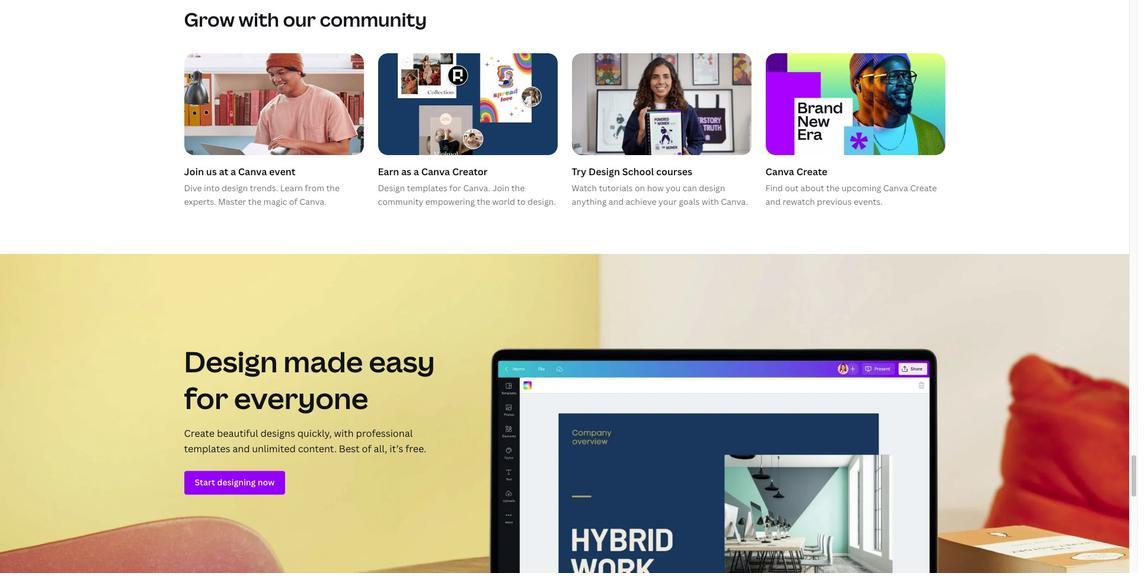 Task type: describe. For each thing, give the bounding box(es) containing it.
unlimited
[[252, 443, 296, 456]]

magic
[[263, 196, 287, 207]]

anything
[[572, 196, 607, 207]]

create beautiful designs quickly, with professional templates and unlimited content. best of all, it's free.
[[184, 427, 426, 456]]

quickly,
[[297, 427, 332, 440]]

your
[[659, 196, 677, 207]]

with inside watch tutorials on how you can design anything and achieve your goals with canva.
[[702, 196, 719, 207]]

dive into design trends. learn from the experts. master the magic of canva.
[[184, 183, 340, 207]]

0 vertical spatial join
[[184, 165, 204, 178]]

creator
[[452, 165, 488, 178]]

for inside design templates for canva. join the community empowering the world to design.
[[449, 183, 461, 194]]

try
[[572, 165, 586, 178]]

and for find out about the upcoming canva create and rewatch previous events.
[[766, 196, 781, 207]]

design for design made easy for everyone
[[184, 342, 278, 381]]

of for magic
[[289, 196, 298, 207]]

join us at a canva event
[[184, 165, 295, 178]]

master
[[218, 196, 246, 207]]

design made easy for everyone
[[184, 342, 435, 418]]

try design school courses
[[572, 165, 692, 178]]

watch tutorials on how you can design anything and achieve your goals with canva.
[[572, 183, 748, 207]]

content.
[[298, 443, 337, 456]]

tutorials
[[599, 183, 633, 194]]

at
[[219, 165, 228, 178]]

design inside watch tutorials on how you can design anything and achieve your goals with canva.
[[699, 183, 725, 194]]

templates inside create beautiful designs quickly, with professional templates and unlimited content. best of all, it's free.
[[184, 443, 230, 456]]

the inside find out about the upcoming canva create and rewatch previous events.
[[826, 183, 840, 194]]

canva right as
[[421, 165, 450, 178]]

the up 'to'
[[511, 183, 525, 194]]

canva. inside design templates for canva. join the community empowering the world to design.
[[463, 183, 490, 194]]

find out about the upcoming canva create and rewatch previous events.
[[766, 183, 937, 207]]

2 horizontal spatial design
[[589, 165, 620, 178]]

design for design templates for canva. join the community empowering the world to design.
[[378, 183, 405, 194]]

can
[[683, 183, 697, 194]]

trends.
[[250, 183, 278, 194]]

dive
[[184, 183, 202, 194]]

0 horizontal spatial with
[[239, 7, 279, 32]]

of for best
[[362, 443, 371, 456]]

templates inside design templates for canva. join the community empowering the world to design.
[[407, 183, 447, 194]]

it's
[[390, 443, 403, 456]]

you
[[666, 183, 681, 194]]

goals
[[679, 196, 700, 207]]

design templates for canva. join the community empowering the world to design.
[[378, 183, 556, 207]]

everyone
[[234, 379, 368, 418]]

courses
[[656, 165, 692, 178]]

about
[[801, 183, 824, 194]]

1 horizontal spatial create
[[797, 165, 827, 178]]

canva up find
[[766, 165, 794, 178]]

into
[[204, 183, 220, 194]]

all,
[[374, 443, 387, 456]]



Task type: locate. For each thing, give the bounding box(es) containing it.
1 horizontal spatial of
[[362, 443, 371, 456]]

our
[[283, 7, 316, 32]]

join
[[184, 165, 204, 178], [492, 183, 509, 194]]

0 vertical spatial community
[[320, 7, 427, 32]]

from
[[305, 183, 324, 194]]

world
[[492, 196, 515, 207]]

2 horizontal spatial with
[[702, 196, 719, 207]]

and
[[609, 196, 624, 207], [766, 196, 781, 207], [233, 443, 250, 456]]

for up beautiful
[[184, 379, 228, 418]]

professional
[[356, 427, 413, 440]]

canva. right "goals"
[[721, 196, 748, 207]]

1 horizontal spatial design
[[699, 183, 725, 194]]

2 a from the left
[[414, 165, 419, 178]]

canva.
[[463, 183, 490, 194], [300, 196, 327, 207], [721, 196, 748, 207]]

0 vertical spatial create
[[797, 165, 827, 178]]

create inside create beautiful designs quickly, with professional templates and unlimited content. best of all, it's free.
[[184, 427, 215, 440]]

event
[[269, 165, 295, 178]]

0 vertical spatial for
[[449, 183, 461, 194]]

free.
[[405, 443, 426, 456]]

1 vertical spatial design
[[378, 183, 405, 194]]

canva create
[[766, 165, 827, 178]]

and for create beautiful designs quickly, with professional templates and unlimited content. best of all, it's free.
[[233, 443, 250, 456]]

canva inside find out about the upcoming canva create and rewatch previous events.
[[883, 183, 908, 194]]

empowering
[[425, 196, 475, 207]]

0 horizontal spatial design
[[184, 342, 278, 381]]

to
[[517, 196, 526, 207]]

templates down beautiful
[[184, 443, 230, 456]]

2 vertical spatial design
[[184, 342, 278, 381]]

canva
[[238, 165, 267, 178], [421, 165, 450, 178], [766, 165, 794, 178], [883, 183, 908, 194]]

1 vertical spatial templates
[[184, 443, 230, 456]]

on
[[635, 183, 645, 194]]

a right as
[[414, 165, 419, 178]]

for up empowering at top left
[[449, 183, 461, 194]]

and down find
[[766, 196, 781, 207]]

with
[[239, 7, 279, 32], [702, 196, 719, 207], [334, 427, 354, 440]]

0 vertical spatial with
[[239, 7, 279, 32]]

previous
[[817, 196, 852, 207]]

0 horizontal spatial create
[[184, 427, 215, 440]]

for inside design made easy for everyone
[[184, 379, 228, 418]]

2 vertical spatial create
[[184, 427, 215, 440]]

beautiful
[[217, 427, 258, 440]]

the up previous
[[826, 183, 840, 194]]

join up world
[[492, 183, 509, 194]]

and down beautiful
[[233, 443, 250, 456]]

designs
[[261, 427, 295, 440]]

1 a from the left
[[231, 165, 236, 178]]

2 vertical spatial with
[[334, 427, 354, 440]]

0 horizontal spatial of
[[289, 196, 298, 207]]

achieve
[[626, 196, 657, 207]]

canva. down from
[[300, 196, 327, 207]]

made
[[284, 342, 363, 381]]

0 horizontal spatial design
[[222, 183, 248, 194]]

canva. inside 'dive into design trends. learn from the experts. master the magic of canva.'
[[300, 196, 327, 207]]

0 horizontal spatial and
[[233, 443, 250, 456]]

the down trends.
[[248, 196, 261, 207]]

1 horizontal spatial a
[[414, 165, 419, 178]]

1 vertical spatial create
[[910, 183, 937, 194]]

a right the at
[[231, 165, 236, 178]]

of
[[289, 196, 298, 207], [362, 443, 371, 456]]

2 design from the left
[[699, 183, 725, 194]]

and inside create beautiful designs quickly, with professional templates and unlimited content. best of all, it's free.
[[233, 443, 250, 456]]

best
[[339, 443, 360, 456]]

join inside design templates for canva. join the community empowering the world to design.
[[492, 183, 509, 194]]

with left the "our"
[[239, 7, 279, 32]]

events.
[[854, 196, 883, 207]]

upcoming
[[842, 183, 881, 194]]

for
[[449, 183, 461, 194], [184, 379, 228, 418]]

canva. down the creator on the top
[[463, 183, 490, 194]]

1 design from the left
[[222, 183, 248, 194]]

join up dive
[[184, 165, 204, 178]]

how
[[647, 183, 664, 194]]

create
[[797, 165, 827, 178], [910, 183, 937, 194], [184, 427, 215, 440]]

2 horizontal spatial create
[[910, 183, 937, 194]]

out
[[785, 183, 799, 194]]

0 vertical spatial design
[[589, 165, 620, 178]]

1 horizontal spatial canva.
[[463, 183, 490, 194]]

learn
[[280, 183, 303, 194]]

easy
[[369, 342, 435, 381]]

design
[[589, 165, 620, 178], [378, 183, 405, 194], [184, 342, 278, 381]]

us
[[206, 165, 217, 178]]

rewatch
[[783, 196, 815, 207]]

of inside 'dive into design trends. learn from the experts. master the magic of canva.'
[[289, 196, 298, 207]]

0 vertical spatial templates
[[407, 183, 447, 194]]

2 horizontal spatial canva.
[[721, 196, 748, 207]]

design inside design templates for canva. join the community empowering the world to design.
[[378, 183, 405, 194]]

community inside design templates for canva. join the community empowering the world to design.
[[378, 196, 423, 207]]

canva right upcoming
[[883, 183, 908, 194]]

1 horizontal spatial templates
[[407, 183, 447, 194]]

1 vertical spatial with
[[702, 196, 719, 207]]

earn
[[378, 165, 399, 178]]

with inside create beautiful designs quickly, with professional templates and unlimited content. best of all, it's free.
[[334, 427, 354, 440]]

canva. inside watch tutorials on how you can design anything and achieve your goals with canva.
[[721, 196, 748, 207]]

0 horizontal spatial join
[[184, 165, 204, 178]]

of inside create beautiful designs quickly, with professional templates and unlimited content. best of all, it's free.
[[362, 443, 371, 456]]

2 horizontal spatial and
[[766, 196, 781, 207]]

grow with our community
[[184, 7, 427, 32]]

the
[[326, 183, 340, 194], [511, 183, 525, 194], [826, 183, 840, 194], [248, 196, 261, 207], [477, 196, 490, 207]]

design inside 'dive into design trends. learn from the experts. master the magic of canva.'
[[222, 183, 248, 194]]

and inside find out about the upcoming canva create and rewatch previous events.
[[766, 196, 781, 207]]

1 horizontal spatial for
[[449, 183, 461, 194]]

0 horizontal spatial templates
[[184, 443, 230, 456]]

1 horizontal spatial and
[[609, 196, 624, 207]]

a
[[231, 165, 236, 178], [414, 165, 419, 178]]

create inside find out about the upcoming canva create and rewatch previous events.
[[910, 183, 937, 194]]

of left all,
[[362, 443, 371, 456]]

watch
[[572, 183, 597, 194]]

templates
[[407, 183, 447, 194], [184, 443, 230, 456]]

1 horizontal spatial with
[[334, 427, 354, 440]]

and inside watch tutorials on how you can design anything and achieve your goals with canva.
[[609, 196, 624, 207]]

school
[[622, 165, 654, 178]]

1 vertical spatial community
[[378, 196, 423, 207]]

0 vertical spatial of
[[289, 196, 298, 207]]

0 horizontal spatial canva.
[[300, 196, 327, 207]]

as
[[401, 165, 411, 178]]

of down learn
[[289, 196, 298, 207]]

with up best
[[334, 427, 354, 440]]

1 horizontal spatial join
[[492, 183, 509, 194]]

the right from
[[326, 183, 340, 194]]

the left world
[[477, 196, 490, 207]]

design.
[[528, 196, 556, 207]]

earn as a canva creator
[[378, 165, 488, 178]]

1 vertical spatial for
[[184, 379, 228, 418]]

design inside design made easy for everyone
[[184, 342, 278, 381]]

1 vertical spatial join
[[492, 183, 509, 194]]

design
[[222, 183, 248, 194], [699, 183, 725, 194]]

0 horizontal spatial for
[[184, 379, 228, 418]]

canva up trends.
[[238, 165, 267, 178]]

and down tutorials
[[609, 196, 624, 207]]

grow
[[184, 7, 235, 32]]

experts.
[[184, 196, 216, 207]]

0 horizontal spatial a
[[231, 165, 236, 178]]

1 vertical spatial of
[[362, 443, 371, 456]]

1 horizontal spatial design
[[378, 183, 405, 194]]

community
[[320, 7, 427, 32], [378, 196, 423, 207]]

design right can
[[699, 183, 725, 194]]

find
[[766, 183, 783, 194]]

design up master at left top
[[222, 183, 248, 194]]

with right "goals"
[[702, 196, 719, 207]]

templates down earn as a canva creator
[[407, 183, 447, 194]]



Task type: vqa. For each thing, say whether or not it's contained in the screenshot.
general proposal in purple blue friendly dynamic style image
no



